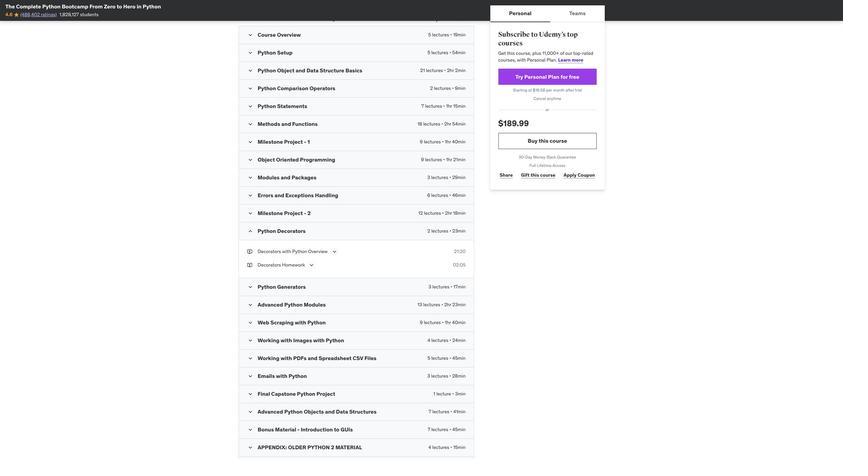 Task type: describe. For each thing, give the bounding box(es) containing it.
python up python statements
[[258, 85, 276, 92]]

emails with python
[[258, 373, 307, 380]]

17min
[[454, 284, 466, 290]]

• for methods and functions
[[442, 121, 443, 127]]

1hr for python statements
[[446, 103, 452, 109]]

2 right python
[[331, 444, 334, 451]]

4 for python
[[428, 337, 431, 344]]

18 lectures • 2hr 54min
[[418, 121, 466, 127]]

1hr for milestone project - 1
[[445, 139, 451, 145]]

small image for errors and exceptions handling
[[247, 192, 254, 199]]

• for python object and data structure basics
[[444, 67, 446, 73]]

complete
[[16, 3, 41, 10]]

7 lectures • 45min
[[428, 427, 466, 433]]

python up spreadsheet
[[326, 337, 344, 344]]

• for python setup
[[450, 50, 451, 56]]

and up python comparison operators
[[296, 67, 305, 74]]

and down oriented
[[281, 174, 291, 181]]

total
[[315, 16, 325, 22]]

working for working with images with python
[[258, 337, 280, 344]]

bonus material - introduction to guis
[[258, 426, 353, 433]]

structure
[[320, 67, 344, 74]]

3 lectures • 28min
[[428, 373, 466, 379]]

41min
[[454, 409, 466, 415]]

23
[[239, 16, 244, 22]]

project for 1
[[284, 138, 303, 145]]

plan
[[548, 73, 560, 80]]

python right in
[[143, 3, 161, 10]]

5 lectures • 19min
[[429, 32, 466, 38]]

buy this course button
[[499, 133, 597, 149]]

• for milestone project - 2
[[442, 210, 444, 216]]

12 lectures • 2hr 18min
[[419, 210, 466, 216]]

per
[[546, 88, 552, 93]]

learn
[[559, 57, 571, 63]]

python down python setup
[[258, 67, 276, 74]]

40min for python
[[452, 320, 466, 326]]

tab list containing personal
[[490, 5, 605, 22]]

• for python comparison operators
[[452, 85, 454, 91]]

lectures for python decorators
[[432, 228, 449, 234]]

small image for python object and data structure basics
[[247, 67, 254, 74]]

0 horizontal spatial to
[[117, 3, 122, 10]]

share
[[500, 172, 513, 178]]

bonus
[[258, 426, 274, 433]]

40min for 1
[[452, 139, 466, 145]]

21min
[[454, 157, 466, 163]]

starting at $16.58 per month after trial cancel anytime
[[513, 88, 582, 101]]

3 lectures • 29min
[[428, 175, 466, 181]]

this for course,
[[507, 50, 515, 56]]

errors
[[258, 192, 274, 199]]

subscribe
[[499, 30, 530, 39]]

access
[[553, 163, 566, 168]]

• for appendix: older python 2 material
[[451, 445, 452, 451]]

1 horizontal spatial 1
[[434, 391, 436, 397]]

appendix: older python 2 material
[[258, 444, 362, 451]]

handling
[[315, 192, 338, 199]]

files
[[365, 355, 377, 362]]

9 lectures • 1hr 21min
[[421, 157, 466, 163]]

for
[[561, 73, 568, 80]]

1,828,127
[[59, 12, 79, 18]]

small image for working with pdfs and spreadsheet csv files
[[247, 355, 254, 362]]

1hr for web scraping with python
[[445, 320, 451, 326]]

small image for appendix: older python 2 material
[[247, 445, 254, 451]]

$189.99
[[499, 118, 529, 129]]

2 23min from the top
[[453, 302, 466, 308]]

decorators for homework
[[258, 262, 281, 268]]

• for python decorators
[[450, 228, 451, 234]]

1 horizontal spatial to
[[334, 426, 340, 433]]

top
[[567, 30, 578, 39]]

• left '22h 13m'
[[294, 16, 295, 22]]

5 for course overview
[[429, 32, 431, 38]]

milestone for milestone project - 1
[[258, 138, 283, 145]]

lectures for python statements
[[425, 103, 442, 109]]

course
[[258, 31, 276, 38]]

plus
[[533, 50, 541, 56]]

1 lecture • 3min
[[434, 391, 466, 397]]

with left the images
[[281, 337, 292, 344]]

object oriented programming
[[258, 156, 335, 163]]

2 down exceptions
[[308, 210, 311, 217]]

python down milestone project - 2
[[258, 228, 276, 234]]

anytime
[[547, 96, 562, 101]]

with right emails
[[276, 373, 288, 380]]

basics
[[346, 67, 363, 74]]

this inside "$189.99 buy this course"
[[539, 137, 549, 144]]

python down course
[[258, 49, 276, 56]]

course inside "$189.99 buy this course"
[[550, 137, 567, 144]]

free
[[569, 73, 580, 80]]

2min
[[455, 67, 466, 73]]

this for course
[[531, 172, 539, 178]]

teams
[[570, 10, 586, 17]]

156
[[267, 16, 274, 22]]

- for introduction
[[298, 426, 300, 433]]

python up 'final capstone python project'
[[289, 373, 307, 380]]

exceptions
[[286, 192, 314, 199]]

• for bonus material - introduction to guis
[[450, 427, 451, 433]]

python up the images
[[308, 319, 326, 326]]

comparison
[[277, 85, 308, 92]]

28min
[[452, 373, 466, 379]]

(488,402
[[20, 12, 40, 18]]

with left pdfs
[[281, 355, 292, 362]]

udemy's
[[539, 30, 566, 39]]

9 for web scraping with python
[[420, 320, 423, 326]]

spreadsheet
[[319, 355, 352, 362]]

expand
[[431, 16, 448, 22]]

1 vertical spatial 3
[[429, 284, 432, 290]]

python up ratings)
[[42, 3, 61, 10]]

1hr for object oriented programming
[[446, 157, 452, 163]]

18
[[418, 121, 422, 127]]

13
[[418, 302, 422, 308]]

• for errors and exceptions handling
[[450, 192, 451, 198]]

1,828,127 students
[[59, 12, 99, 18]]

small image for final capstone python project
[[247, 391, 254, 398]]

5 for working with pdfs and spreadsheet csv files
[[428, 355, 430, 361]]

• for python statements
[[443, 103, 445, 109]]

small image for object oriented programming
[[247, 157, 254, 163]]

rated
[[583, 50, 594, 56]]

oriented
[[276, 156, 299, 163]]

5 for python setup
[[428, 50, 430, 56]]

0 vertical spatial decorators
[[277, 228, 306, 234]]

1 15min from the top
[[454, 103, 466, 109]]

python up homework
[[292, 249, 307, 255]]

python down 'final capstone python project'
[[284, 409, 303, 415]]

with up working with images with python
[[295, 319, 306, 326]]

small image for modules and packages
[[247, 175, 254, 181]]

lectures right 156
[[276, 16, 293, 22]]

small image for milestone project - 1
[[247, 139, 254, 146]]

6
[[427, 192, 430, 198]]

advanced for advanced python objects and data structures
[[258, 409, 283, 415]]

small image for python setup
[[247, 50, 254, 56]]

4 lectures • 24min
[[428, 337, 466, 344]]

• for python generators
[[451, 284, 453, 290]]

lectures for object oriented programming
[[425, 157, 442, 163]]

python left 'generators'
[[258, 284, 276, 290]]

expand all sections button
[[431, 13, 474, 26]]

courses,
[[499, 57, 516, 63]]

learn more
[[559, 57, 584, 63]]

working with pdfs and spreadsheet csv files
[[258, 355, 377, 362]]

lectures for milestone project - 1
[[424, 139, 441, 145]]

2 54min from the top
[[453, 121, 466, 127]]

decorators with python overview
[[258, 249, 328, 255]]

personal inside get this course, plus 11,000+ of our top-rated courses, with personal plan.
[[527, 57, 546, 63]]

python comparison operators
[[258, 85, 336, 92]]

lectures for advanced python objects and data structures
[[433, 409, 450, 415]]

(488,402 ratings)
[[20, 12, 57, 18]]

0 horizontal spatial 1
[[308, 138, 310, 145]]

project for 2
[[284, 210, 303, 217]]

0 vertical spatial data
[[307, 67, 319, 74]]

1 vertical spatial overview
[[308, 249, 328, 255]]

small image for python statements
[[247, 103, 254, 110]]

python up web scraping with python
[[284, 301, 303, 308]]

setup
[[277, 49, 293, 56]]

python statements
[[258, 103, 307, 110]]

0 horizontal spatial object
[[258, 156, 275, 163]]

day
[[526, 155, 533, 160]]

full
[[530, 163, 536, 168]]

lectures for bonus material - introduction to guis
[[432, 427, 449, 433]]

• for advanced python modules
[[442, 302, 443, 308]]

month
[[553, 88, 565, 93]]

1 23min from the top
[[453, 228, 466, 234]]

material
[[336, 444, 362, 451]]

appendix:
[[258, 444, 287, 451]]

all
[[449, 16, 454, 22]]

- for 2
[[304, 210, 306, 217]]

homework
[[282, 262, 305, 268]]

operators
[[310, 85, 336, 92]]

• for milestone project - 1
[[442, 139, 444, 145]]

2hr for advanced python modules
[[444, 302, 451, 308]]

0 horizontal spatial modules
[[258, 174, 280, 181]]

2 down the "12 lectures • 2hr 18min" at the top of the page
[[428, 228, 430, 234]]

apply coupon
[[564, 172, 595, 178]]

6 lectures • 46min
[[427, 192, 466, 198]]

3 for python
[[428, 373, 430, 379]]

scraping
[[271, 319, 294, 326]]

plan.
[[547, 57, 557, 63]]



Task type: locate. For each thing, give the bounding box(es) containing it.
ratings)
[[41, 12, 57, 18]]

milestone
[[258, 138, 283, 145], [258, 210, 283, 217]]

7 up 7 lectures • 45min
[[429, 409, 432, 415]]

lectures for python object and data structure basics
[[426, 67, 443, 73]]

• for working with pdfs and spreadsheet csv files
[[450, 355, 451, 361]]

7 for bonus material - introduction to guis
[[428, 427, 430, 433]]

lectures for appendix: older python 2 material
[[433, 445, 450, 451]]

• down 5 lectures • 19min
[[450, 50, 451, 56]]

xsmall image for decorators homework
[[247, 262, 252, 269]]

2hr down 7 lectures • 1hr 15min
[[445, 121, 451, 127]]

tab list
[[490, 5, 605, 22]]

1 vertical spatial personal
[[527, 57, 546, 63]]

1 horizontal spatial data
[[336, 409, 348, 415]]

1 vertical spatial 7
[[429, 409, 432, 415]]

• for final capstone python project
[[452, 391, 454, 397]]

• for modules and packages
[[450, 175, 451, 181]]

2 lectures • 9min
[[430, 85, 466, 91]]

gift this course
[[521, 172, 556, 178]]

• down 3 lectures • 17min
[[442, 302, 443, 308]]

python up objects
[[297, 391, 315, 397]]

lectures left 9min
[[434, 85, 451, 91]]

1 vertical spatial decorators
[[258, 249, 281, 255]]

8 small image from the top
[[247, 373, 254, 380]]

• for working with images with python
[[450, 337, 452, 344]]

trial
[[575, 88, 582, 93]]

1 9 lectures • 1hr 40min from the top
[[420, 139, 466, 145]]

0 vertical spatial 9 lectures • 1hr 40min
[[420, 139, 466, 145]]

7 lectures • 1hr 15min
[[422, 103, 466, 109]]

0 vertical spatial 54min
[[453, 50, 466, 56]]

to inside subscribe to udemy's top courses
[[531, 30, 538, 39]]

lectures right '21'
[[426, 67, 443, 73]]

guis
[[341, 426, 353, 433]]

1 small image from the top
[[247, 50, 254, 56]]

milestone project - 2
[[258, 210, 311, 217]]

54min
[[453, 50, 466, 56], [453, 121, 466, 127]]

1 small image from the top
[[247, 32, 254, 38]]

12 small image from the top
[[247, 445, 254, 451]]

0 vertical spatial personal
[[509, 10, 532, 17]]

small image for working with images with python
[[247, 337, 254, 344]]

and right methods
[[282, 121, 291, 127]]

decorators left homework
[[258, 262, 281, 268]]

54min down 7 lectures • 1hr 15min
[[453, 121, 466, 127]]

- for 1
[[304, 138, 306, 145]]

0 vertical spatial 15min
[[454, 103, 466, 109]]

lectures down 18 lectures • 2hr 54min
[[424, 139, 441, 145]]

2 vertical spatial -
[[298, 426, 300, 433]]

7
[[422, 103, 424, 109], [429, 409, 432, 415], [428, 427, 430, 433]]

0 horizontal spatial overview
[[277, 31, 301, 38]]

this inside get this course, plus 11,000+ of our top-rated courses, with personal plan.
[[507, 50, 515, 56]]

1 milestone from the top
[[258, 138, 283, 145]]

1hr down 2 lectures • 9min
[[446, 103, 452, 109]]

0 vertical spatial xsmall image
[[247, 249, 252, 255]]

personal inside try personal plan for free link
[[525, 73, 547, 80]]

1hr left 21min
[[446, 157, 452, 163]]

0 horizontal spatial show lecture description image
[[309, 262, 315, 269]]

bootcamp
[[62, 3, 88, 10]]

2 vertical spatial personal
[[525, 73, 547, 80]]

statements
[[277, 103, 307, 110]]

modules and packages
[[258, 174, 317, 181]]

0 vertical spatial 5
[[429, 32, 431, 38]]

2 down 21 lectures • 2hr 2min
[[430, 85, 433, 91]]

5 lectures • 45min
[[428, 355, 466, 361]]

working
[[258, 337, 280, 344], [258, 355, 280, 362]]

10 small image from the top
[[247, 320, 254, 326]]

share button
[[499, 169, 515, 182]]

lectures for working with images with python
[[432, 337, 449, 344]]

personal up subscribe
[[509, 10, 532, 17]]

6 small image from the top
[[247, 337, 254, 344]]

lectures for python generators
[[433, 284, 450, 290]]

small image
[[247, 50, 254, 56], [247, 67, 254, 74], [247, 85, 254, 92], [247, 103, 254, 110], [247, 121, 254, 128], [247, 175, 254, 181], [247, 192, 254, 199], [247, 284, 254, 291], [247, 302, 254, 309], [247, 320, 254, 326], [247, 427, 254, 433], [247, 445, 254, 451]]

2 xsmall image from the top
[[247, 262, 252, 269]]

1 40min from the top
[[452, 139, 466, 145]]

1 54min from the top
[[453, 50, 466, 56]]

with right the images
[[313, 337, 325, 344]]

lectures right 18
[[424, 121, 440, 127]]

to
[[117, 3, 122, 10], [531, 30, 538, 39], [334, 426, 340, 433]]

3 down 5 lectures • 45min
[[428, 373, 430, 379]]

1 vertical spatial data
[[336, 409, 348, 415]]

working down web
[[258, 337, 280, 344]]

data
[[307, 67, 319, 74], [336, 409, 348, 415]]

1 vertical spatial 15min
[[454, 445, 466, 451]]

9 lectures • 1hr 40min for web scraping with python
[[420, 320, 466, 326]]

2 advanced from the top
[[258, 409, 283, 415]]

3 small image from the top
[[247, 85, 254, 92]]

13 lectures • 2hr 23min
[[418, 302, 466, 308]]

at
[[529, 88, 532, 93]]

• for web scraping with python
[[442, 320, 444, 326]]

• down 7 lectures • 41min
[[450, 427, 451, 433]]

1 horizontal spatial show lecture description image
[[331, 249, 338, 255]]

• left 28min
[[450, 373, 451, 379]]

3 up '13 lectures • 2hr 23min'
[[429, 284, 432, 290]]

2 vertical spatial project
[[317, 391, 335, 397]]

introduction
[[301, 426, 333, 433]]

15min down 9min
[[454, 103, 466, 109]]

29min
[[452, 175, 466, 181]]

and right objects
[[325, 409, 335, 415]]

apply coupon button
[[563, 169, 597, 182]]

1 vertical spatial 45min
[[453, 427, 466, 433]]

2 vertical spatial 3
[[428, 373, 430, 379]]

1 left the lecture
[[434, 391, 436, 397]]

small image for python generators
[[247, 284, 254, 291]]

0 vertical spatial overview
[[277, 31, 301, 38]]

45min for bonus material - introduction to guis
[[453, 427, 466, 433]]

lectures down 9 lectures • 1hr 21min
[[431, 175, 448, 181]]

10 small image from the top
[[247, 409, 254, 416]]

19min
[[453, 32, 466, 38]]

0 vertical spatial 40min
[[452, 139, 466, 145]]

2 vertical spatial to
[[334, 426, 340, 433]]

• for object oriented programming
[[443, 157, 445, 163]]

modules up web scraping with python
[[304, 301, 326, 308]]

1 vertical spatial show lecture description image
[[309, 262, 315, 269]]

• left 46min
[[450, 192, 451, 198]]

21:20
[[454, 249, 466, 255]]

1 vertical spatial this
[[539, 137, 549, 144]]

15min down 7 lectures • 45min
[[454, 445, 466, 451]]

4 for material
[[429, 445, 431, 451]]

cancel
[[534, 96, 546, 101]]

• left 156
[[264, 16, 266, 22]]

1 sections from the left
[[245, 16, 263, 22]]

• down 4 lectures • 24min
[[450, 355, 451, 361]]

23min down 18min
[[453, 228, 466, 234]]

• for course overview
[[451, 32, 452, 38]]

7 lectures • 41min
[[429, 409, 466, 415]]

1 horizontal spatial modules
[[304, 301, 326, 308]]

lectures for advanced python modules
[[423, 302, 440, 308]]

1 45min from the top
[[453, 355, 466, 361]]

functions
[[292, 121, 318, 127]]

python generators
[[258, 284, 306, 290]]

lectures up '13 lectures • 2hr 23min'
[[433, 284, 450, 290]]

1 vertical spatial 9 lectures • 1hr 40min
[[420, 320, 466, 326]]

length
[[326, 16, 340, 22]]

9 small image from the top
[[247, 302, 254, 309]]

python
[[308, 444, 330, 451]]

2 vertical spatial 7
[[428, 427, 430, 433]]

2 small image from the top
[[247, 139, 254, 146]]

• for emails with python
[[450, 373, 451, 379]]

5 small image from the top
[[247, 228, 254, 235]]

1 vertical spatial milestone
[[258, 210, 283, 217]]

30-
[[519, 155, 526, 160]]

1 vertical spatial course
[[540, 172, 556, 178]]

lectures for errors and exceptions handling
[[431, 192, 448, 198]]

2 vertical spatial 5
[[428, 355, 430, 361]]

• for advanced python objects and data structures
[[451, 409, 453, 415]]

9 lectures • 1hr 40min for milestone project - 1
[[420, 139, 466, 145]]

3 for packages
[[428, 175, 430, 181]]

7 small image from the top
[[247, 192, 254, 199]]

$189.99 buy this course
[[499, 118, 567, 144]]

• left 21min
[[443, 157, 445, 163]]

0 vertical spatial project
[[284, 138, 303, 145]]

• left 29min
[[450, 175, 451, 181]]

15min
[[454, 103, 466, 109], [454, 445, 466, 451]]

2 vertical spatial decorators
[[258, 262, 281, 268]]

3min
[[455, 391, 466, 397]]

images
[[293, 337, 312, 344]]

11 small image from the top
[[247, 427, 254, 433]]

project up advanced python objects and data structures
[[317, 391, 335, 397]]

coupon
[[578, 172, 595, 178]]

2 45min from the top
[[453, 427, 466, 433]]

lectures up 18 lectures • 2hr 54min
[[425, 103, 442, 109]]

2 vertical spatial 9
[[420, 320, 423, 326]]

advanced up web
[[258, 301, 283, 308]]

1
[[308, 138, 310, 145], [434, 391, 436, 397]]

small image for web scraping with python
[[247, 320, 254, 326]]

4
[[428, 337, 431, 344], [429, 445, 431, 451]]

0 vertical spatial 9
[[420, 139, 423, 145]]

lectures right 6
[[431, 192, 448, 198]]

• down '13 lectures • 2hr 23min'
[[442, 320, 444, 326]]

1 working from the top
[[258, 337, 280, 344]]

show lecture description image for decorators with python overview
[[331, 249, 338, 255]]

54min down 19min
[[453, 50, 466, 56]]

8 small image from the top
[[247, 284, 254, 291]]

7 for advanced python objects and data structures
[[429, 409, 432, 415]]

programming
[[300, 156, 335, 163]]

2hr for milestone project - 2
[[445, 210, 452, 216]]

lectures for python setup
[[432, 50, 449, 56]]

2hr down 3 lectures • 17min
[[444, 302, 451, 308]]

lectures for web scraping with python
[[424, 320, 441, 326]]

small image for emails with python
[[247, 373, 254, 380]]

working up emails
[[258, 355, 280, 362]]

back
[[547, 155, 556, 160]]

23min
[[453, 228, 466, 234], [453, 302, 466, 308]]

personal inside personal button
[[509, 10, 532, 17]]

0 vertical spatial to
[[117, 3, 122, 10]]

0 vertical spatial advanced
[[258, 301, 283, 308]]

1 vertical spatial project
[[284, 210, 303, 217]]

• left 18min
[[442, 210, 444, 216]]

lectures right 12 on the top of page
[[424, 210, 441, 216]]

• left 2min
[[444, 67, 446, 73]]

lectures right 13
[[423, 302, 440, 308]]

teams button
[[551, 5, 605, 22]]

2 working from the top
[[258, 355, 280, 362]]

1 vertical spatial 4
[[429, 445, 431, 451]]

1 vertical spatial to
[[531, 30, 538, 39]]

4 lectures • 15min
[[429, 445, 466, 451]]

lectures for emails with python
[[431, 373, 448, 379]]

working with images with python
[[258, 337, 344, 344]]

with up decorators homework
[[282, 249, 291, 255]]

2 15min from the top
[[454, 445, 466, 451]]

methods and functions
[[258, 121, 318, 127]]

the
[[5, 3, 15, 10]]

1 vertical spatial advanced
[[258, 409, 283, 415]]

and right errors
[[275, 192, 284, 199]]

course inside gift this course link
[[540, 172, 556, 178]]

40min up 21min
[[452, 139, 466, 145]]

2 sections from the left
[[455, 16, 474, 22]]

2 9 lectures • 1hr 40min from the top
[[420, 320, 466, 326]]

to right zero
[[117, 3, 122, 10]]

0 horizontal spatial data
[[307, 67, 319, 74]]

xsmall image
[[247, 249, 252, 255], [247, 262, 252, 269]]

lectures for modules and packages
[[431, 175, 448, 181]]

1 horizontal spatial sections
[[455, 16, 474, 22]]

23 sections • 156 lectures • 22h 13m total length
[[239, 16, 340, 22]]

project up object oriented programming
[[284, 138, 303, 145]]

1 vertical spatial 9
[[421, 157, 424, 163]]

6 small image from the top
[[247, 175, 254, 181]]

9 for milestone project - 1
[[420, 139, 423, 145]]

1 xsmall image from the top
[[247, 249, 252, 255]]

small image for python comparison operators
[[247, 85, 254, 92]]

• left the 3min
[[452, 391, 454, 397]]

2 small image from the top
[[247, 67, 254, 74]]

$16.58
[[533, 88, 545, 93]]

1hr up 9 lectures • 1hr 21min
[[445, 139, 451, 145]]

22h 13m
[[297, 16, 314, 22]]

1hr up 4 lectures • 24min
[[445, 320, 451, 326]]

lectures up 3 lectures • 28min
[[432, 355, 449, 361]]

working for working with pdfs and spreadsheet csv files
[[258, 355, 280, 362]]

lectures for milestone project - 2
[[424, 210, 441, 216]]

0 vertical spatial 45min
[[453, 355, 466, 361]]

0 vertical spatial course
[[550, 137, 567, 144]]

1 vertical spatial xsmall image
[[247, 262, 252, 269]]

starting
[[513, 88, 528, 93]]

small image for bonus material - introduction to guis
[[247, 427, 254, 433]]

• left 19min
[[451, 32, 452, 38]]

45min for working with pdfs and spreadsheet csv files
[[453, 355, 466, 361]]

show lecture description image
[[331, 249, 338, 255], [309, 262, 315, 269]]

9 for object oriented programming
[[421, 157, 424, 163]]

small image for advanced python modules
[[247, 302, 254, 309]]

02:05
[[453, 262, 466, 268]]

7 small image from the top
[[247, 355, 254, 362]]

lectures up 5 lectures • 45min
[[432, 337, 449, 344]]

0 vertical spatial 4
[[428, 337, 431, 344]]

0 vertical spatial -
[[304, 138, 306, 145]]

sections
[[245, 16, 263, 22], [455, 16, 474, 22]]

- down exceptions
[[304, 210, 306, 217]]

python up methods
[[258, 103, 276, 110]]

2hr left 18min
[[445, 210, 452, 216]]

2 horizontal spatial to
[[531, 30, 538, 39]]

xsmall image for decorators with python overview
[[247, 249, 252, 255]]

0 vertical spatial 1
[[308, 138, 310, 145]]

21 lectures • 2hr 2min
[[421, 67, 466, 73]]

small image for milestone project - 2
[[247, 210, 254, 217]]

1 vertical spatial 23min
[[453, 302, 466, 308]]

5 up 21 lectures • 2hr 2min
[[428, 50, 430, 56]]

1 horizontal spatial overview
[[308, 249, 328, 255]]

small image for methods and functions
[[247, 121, 254, 128]]

0 vertical spatial 3
[[428, 175, 430, 181]]

lectures for working with pdfs and spreadsheet csv files
[[432, 355, 449, 361]]

7 for python statements
[[422, 103, 424, 109]]

sections inside dropdown button
[[455, 16, 474, 22]]

try personal plan for free link
[[499, 69, 597, 85]]

3 small image from the top
[[247, 157, 254, 163]]

1 down functions at left
[[308, 138, 310, 145]]

9 small image from the top
[[247, 391, 254, 398]]

1 vertical spatial 1
[[434, 391, 436, 397]]

9 lectures • 1hr 40min
[[420, 139, 466, 145], [420, 320, 466, 326]]

overview
[[277, 31, 301, 38], [308, 249, 328, 255]]

0 vertical spatial this
[[507, 50, 515, 56]]

• left 41min
[[451, 409, 453, 415]]

2hr left 2min
[[447, 67, 454, 73]]

11,000+
[[543, 50, 559, 56]]

lectures for python comparison operators
[[434, 85, 451, 91]]

1 vertical spatial 40min
[[452, 320, 466, 326]]

4 small image from the top
[[247, 210, 254, 217]]

2hr for methods and functions
[[445, 121, 451, 127]]

2 milestone from the top
[[258, 210, 283, 217]]

• down 7 lectures • 45min
[[451, 445, 452, 451]]

5 down expand at the right of the page
[[429, 32, 431, 38]]

apply
[[564, 172, 577, 178]]

more
[[572, 57, 584, 63]]

lectures for methods and functions
[[424, 121, 440, 127]]

4 small image from the top
[[247, 103, 254, 110]]

4.6
[[5, 12, 13, 18]]

0 vertical spatial 23min
[[453, 228, 466, 234]]

advanced for advanced python modules
[[258, 301, 283, 308]]

small image for course overview
[[247, 32, 254, 38]]

milestone for milestone project - 2
[[258, 210, 283, 217]]

gift
[[521, 172, 530, 178]]

• left 24min
[[450, 337, 452, 344]]

0 vertical spatial show lecture description image
[[331, 249, 338, 255]]

1 vertical spatial 5
[[428, 50, 430, 56]]

after
[[566, 88, 574, 93]]

decorators for with
[[258, 249, 281, 255]]

object left oriented
[[258, 156, 275, 163]]

lectures down expand at the right of the page
[[432, 32, 449, 38]]

this right buy
[[539, 137, 549, 144]]

decorators up decorators homework
[[258, 249, 281, 255]]

small image
[[247, 32, 254, 38], [247, 139, 254, 146], [247, 157, 254, 163], [247, 210, 254, 217], [247, 228, 254, 235], [247, 337, 254, 344], [247, 355, 254, 362], [247, 373, 254, 380], [247, 391, 254, 398], [247, 409, 254, 416]]

show lecture description image for decorators homework
[[309, 262, 315, 269]]

0 vertical spatial milestone
[[258, 138, 283, 145]]

small image for python decorators
[[247, 228, 254, 235]]

9min
[[455, 85, 466, 91]]

1 advanced from the top
[[258, 301, 283, 308]]

• left 9min
[[452, 85, 454, 91]]

3 up 6
[[428, 175, 430, 181]]

with down course, on the right top of the page
[[517, 57, 526, 63]]

2 vertical spatial this
[[531, 172, 539, 178]]

0 horizontal spatial sections
[[245, 16, 263, 22]]

1 vertical spatial working
[[258, 355, 280, 362]]

this
[[507, 50, 515, 56], [539, 137, 549, 144], [531, 172, 539, 178]]

data up guis
[[336, 409, 348, 415]]

0 vertical spatial 7
[[422, 103, 424, 109]]

python decorators
[[258, 228, 306, 234]]

project down errors and exceptions handling
[[284, 210, 303, 217]]

0 vertical spatial working
[[258, 337, 280, 344]]

sections right 23
[[245, 16, 263, 22]]

with inside get this course, plus 11,000+ of our top-rated courses, with personal plan.
[[517, 57, 526, 63]]

lectures down '13 lectures • 2hr 23min'
[[424, 320, 441, 326]]

0 vertical spatial object
[[277, 67, 295, 74]]

1 vertical spatial 54min
[[453, 121, 466, 127]]

1 horizontal spatial object
[[277, 67, 295, 74]]

get this course, plus 11,000+ of our top-rated courses, with personal plan.
[[499, 50, 594, 63]]

or
[[546, 107, 550, 112]]

1 vertical spatial object
[[258, 156, 275, 163]]

personal
[[509, 10, 532, 17], [527, 57, 546, 63], [525, 73, 547, 80]]

0 vertical spatial modules
[[258, 174, 280, 181]]

2hr for python object and data structure basics
[[447, 67, 454, 73]]

1 vertical spatial modules
[[304, 301, 326, 308]]

5 small image from the top
[[247, 121, 254, 128]]

lectures for course overview
[[432, 32, 449, 38]]

this right gift
[[531, 172, 539, 178]]

40min up 24min
[[452, 320, 466, 326]]

course down lifetime
[[540, 172, 556, 178]]

gift this course link
[[520, 169, 557, 182]]

2 40min from the top
[[452, 320, 466, 326]]

the complete python bootcamp from zero to hero in python
[[5, 3, 161, 10]]

1 vertical spatial -
[[304, 210, 306, 217]]

and right pdfs
[[308, 355, 318, 362]]

45min down 41min
[[453, 427, 466, 433]]



Task type: vqa. For each thing, say whether or not it's contained in the screenshot.
online.
no



